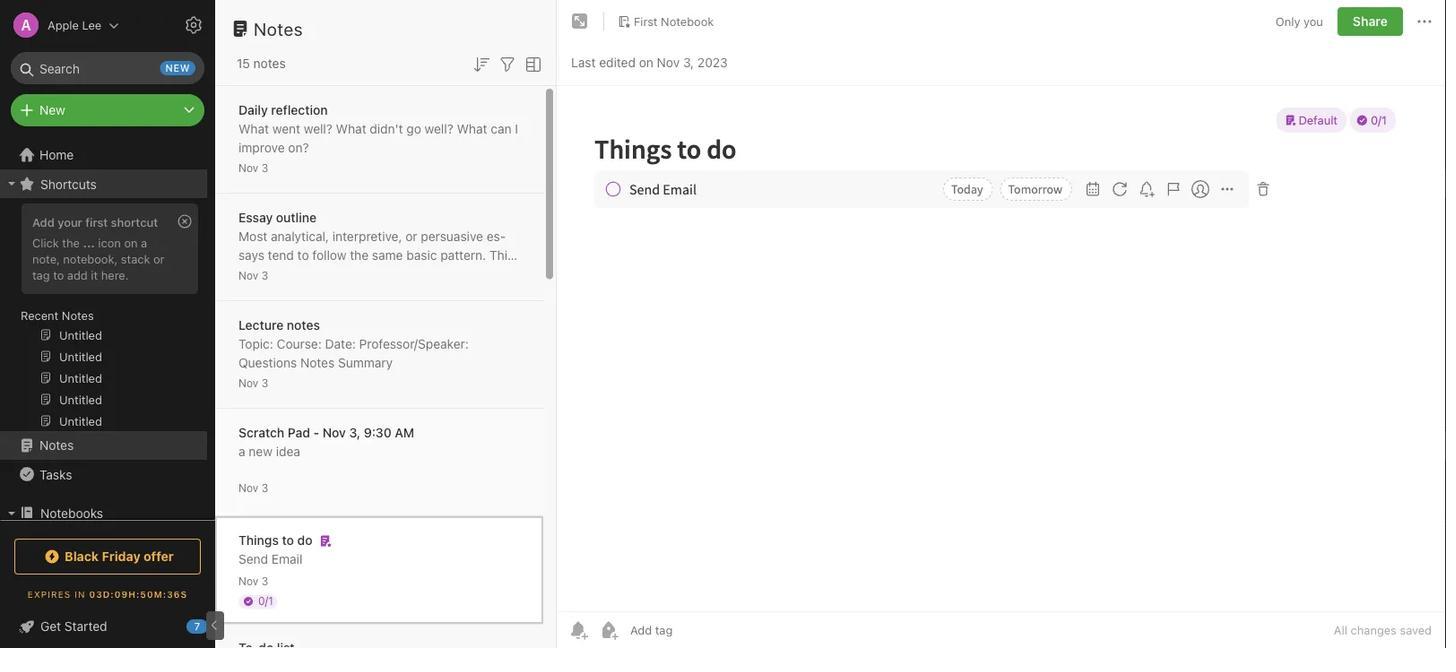 Task type: describe. For each thing, give the bounding box(es) containing it.
send
[[238, 552, 268, 567]]

here.
[[101, 268, 129, 281]]

new
[[39, 103, 65, 117]]

you inside note window "element"
[[1304, 15, 1323, 28]]

add filters image
[[497, 54, 518, 75]]

summary
[[338, 355, 393, 370]]

new inside scratch pad - nov 3, 9:30 am a new idea
[[249, 444, 272, 459]]

nov 3 for says
[[238, 269, 268, 282]]

scratch pad - nov 3, 9:30 am a new idea
[[238, 425, 414, 459]]

went
[[272, 121, 300, 136]]

on inside note window "element"
[[639, 55, 653, 70]]

edited
[[599, 55, 636, 70]]

nov down improve
[[238, 162, 258, 174]]

expires in 03d:09h:50m:36s
[[28, 589, 188, 599]]

email
[[272, 552, 302, 567]]

3 for summary
[[261, 377, 268, 390]]

notebooks
[[40, 506, 103, 521]]

recent notes
[[21, 308, 94, 322]]

add a reminder image
[[567, 619, 589, 641]]

3 for says
[[261, 269, 268, 282]]

... inside most analytical, interpretive, or persuasive es says tend to follow the same basic pattern. this structure should help you formulate effective outlines for most ...
[[339, 286, 350, 300]]

expand notebooks image
[[4, 507, 19, 521]]

tasks button
[[0, 460, 207, 489]]

outline
[[276, 210, 316, 225]]

Add filters field
[[497, 52, 518, 75]]

View options field
[[518, 52, 544, 75]]

notes right recent
[[62, 308, 94, 322]]

first
[[85, 215, 108, 229]]

2 vertical spatial to
[[282, 533, 294, 548]]

last
[[571, 55, 596, 70]]

outlines
[[238, 286, 284, 300]]

persuasive
[[421, 229, 483, 244]]

in
[[75, 589, 86, 599]]

apple lee
[[48, 18, 102, 32]]

add your first shortcut
[[32, 215, 158, 229]]

note list element
[[215, 0, 557, 648]]

effective
[[448, 267, 499, 282]]

Add tag field
[[628, 623, 763, 638]]

notes inside topic: course: date: professor/speaker: questions notes summary
[[300, 355, 335, 370]]

last edited on nov 3, 2023
[[571, 55, 728, 70]]

on inside icon on a note, notebook, stack or tag to add it here.
[[124, 236, 138, 249]]

icon on a note, notebook, stack or tag to add it here.
[[32, 236, 165, 281]]

first
[[634, 14, 658, 28]]

basic
[[406, 248, 437, 263]]

5 3 from the top
[[261, 575, 268, 588]]

share button
[[1338, 7, 1403, 36]]

click to collapse image
[[208, 615, 222, 637]]

icon
[[98, 236, 121, 249]]

9:30
[[364, 425, 392, 440]]

professor/speaker:
[[359, 337, 469, 351]]

nov down questions at the left of the page
[[238, 377, 258, 390]]

all changes saved
[[1334, 624, 1432, 637]]

this
[[489, 248, 514, 263]]

15 notes
[[237, 56, 286, 71]]

get started
[[40, 619, 107, 634]]

improve
[[238, 140, 285, 155]]

says
[[238, 229, 506, 263]]

recent
[[21, 308, 59, 322]]

es
[[487, 229, 506, 244]]

Search text field
[[23, 52, 192, 84]]

for
[[287, 286, 303, 300]]

a inside icon on a note, notebook, stack or tag to add it here.
[[141, 236, 147, 249]]

2023
[[697, 55, 728, 70]]

you inside most analytical, interpretive, or persuasive es says tend to follow the same basic pattern. this structure should help you formulate effective outlines for most ...
[[365, 267, 386, 282]]

lecture
[[238, 318, 284, 333]]

1 what from the left
[[238, 121, 269, 136]]

notes link
[[0, 431, 207, 460]]

share
[[1353, 14, 1388, 29]]

saved
[[1400, 624, 1432, 637]]

03d:09h:50m:36s
[[89, 589, 188, 599]]

home link
[[0, 141, 215, 169]]

shortcuts
[[40, 176, 97, 191]]

black friday offer button
[[14, 539, 201, 575]]

send email
[[238, 552, 302, 567]]

reflection
[[271, 103, 328, 117]]

click the ...
[[32, 236, 95, 249]]

note window element
[[557, 0, 1446, 648]]

add
[[67, 268, 88, 281]]

do
[[297, 533, 312, 548]]

things to do
[[238, 533, 312, 548]]

offer
[[144, 549, 174, 564]]

stack
[[121, 252, 150, 265]]

notes inside "notes" 'link'
[[39, 438, 74, 453]]

add tag image
[[598, 619, 619, 641]]

new button
[[11, 94, 204, 126]]

Account field
[[0, 7, 119, 43]]

3, for 2023
[[683, 55, 694, 70]]

first notebook button
[[611, 9, 720, 34]]

apple
[[48, 18, 79, 32]]

pattern.
[[440, 248, 486, 263]]

date:
[[325, 337, 356, 351]]

7
[[194, 621, 200, 632]]

expires
[[28, 589, 71, 599]]

started
[[64, 619, 107, 634]]

all
[[1334, 624, 1347, 637]]

to for or
[[53, 268, 64, 281]]

lee
[[82, 18, 102, 32]]

note,
[[32, 252, 60, 265]]

2 well? from the left
[[425, 121, 453, 136]]



Task type: locate. For each thing, give the bounding box(es) containing it.
only
[[1276, 15, 1300, 28]]

nov 3 up things
[[238, 482, 268, 494]]

3 up 0/1
[[261, 575, 268, 588]]

0 vertical spatial a
[[141, 236, 147, 249]]

it
[[91, 268, 98, 281]]

on up the stack
[[124, 236, 138, 249]]

help
[[337, 267, 362, 282]]

1 vertical spatial ...
[[339, 286, 350, 300]]

notes down course:
[[300, 355, 335, 370]]

... inside tree
[[83, 236, 95, 249]]

to down analytical,
[[297, 248, 309, 263]]

1 horizontal spatial on
[[639, 55, 653, 70]]

1 horizontal spatial a
[[238, 444, 245, 459]]

follow
[[312, 248, 346, 263]]

nov 3 up outlines at the top
[[238, 269, 268, 282]]

-
[[313, 425, 319, 440]]

should
[[295, 267, 333, 282]]

you
[[1304, 15, 1323, 28], [365, 267, 386, 282]]

notes for lecture notes
[[287, 318, 320, 333]]

2 horizontal spatial to
[[297, 248, 309, 263]]

0 horizontal spatial or
[[153, 252, 165, 265]]

1 horizontal spatial what
[[336, 121, 366, 136]]

0 horizontal spatial notes
[[253, 56, 286, 71]]

1 vertical spatial to
[[53, 268, 64, 281]]

0 vertical spatial you
[[1304, 15, 1323, 28]]

nov 3 down improve
[[238, 162, 268, 174]]

2 3 from the top
[[261, 269, 268, 282]]

... up notebook, at the top left of page
[[83, 236, 95, 249]]

a up the stack
[[141, 236, 147, 249]]

shortcut
[[111, 215, 158, 229]]

home
[[39, 147, 74, 162]]

Help and Learning task checklist field
[[0, 612, 215, 641]]

0 horizontal spatial to
[[53, 268, 64, 281]]

more actions image
[[1414, 11, 1435, 32]]

shortcuts button
[[0, 169, 207, 198]]

new inside search box
[[165, 62, 190, 74]]

essay outline
[[238, 210, 316, 225]]

0 vertical spatial 3,
[[683, 55, 694, 70]]

1 horizontal spatial 3,
[[683, 55, 694, 70]]

0 horizontal spatial on
[[124, 236, 138, 249]]

1 horizontal spatial to
[[282, 533, 294, 548]]

what left the can
[[457, 121, 487, 136]]

tend
[[268, 248, 294, 263]]

2 nov 3 from the top
[[238, 269, 268, 282]]

what went well? what didn't go well? what can i improve on?
[[238, 121, 518, 155]]

nov up things
[[238, 482, 258, 494]]

3, left the 9:30
[[349, 425, 360, 440]]

the inside group
[[62, 236, 80, 249]]

1 horizontal spatial notes
[[287, 318, 320, 333]]

topic: course: date: professor/speaker: questions notes summary
[[238, 337, 469, 370]]

same
[[372, 248, 403, 263]]

formulate
[[389, 267, 445, 282]]

2 what from the left
[[336, 121, 366, 136]]

nov down first notebook 'button'
[[657, 55, 680, 70]]

15
[[237, 56, 250, 71]]

to for says
[[297, 248, 309, 263]]

1 horizontal spatial the
[[350, 248, 369, 263]]

1 horizontal spatial you
[[1304, 15, 1323, 28]]

on
[[639, 55, 653, 70], [124, 236, 138, 249]]

1 horizontal spatial ...
[[339, 286, 350, 300]]

most
[[238, 229, 267, 244]]

add
[[32, 215, 54, 229]]

new search field
[[23, 52, 195, 84]]

tree containing home
[[0, 141, 215, 648]]

notebook,
[[63, 252, 118, 265]]

1 vertical spatial on
[[124, 236, 138, 249]]

you right only at right top
[[1304, 15, 1323, 28]]

black friday offer
[[65, 549, 174, 564]]

0 vertical spatial notes
[[253, 56, 286, 71]]

well? down the reflection
[[304, 121, 332, 136]]

1 horizontal spatial or
[[406, 229, 417, 244]]

topic:
[[238, 337, 273, 351]]

or
[[406, 229, 417, 244], [153, 252, 165, 265]]

what down daily
[[238, 121, 269, 136]]

first notebook
[[634, 14, 714, 28]]

friday
[[102, 549, 140, 564]]

1 vertical spatial new
[[249, 444, 272, 459]]

3 for well?
[[261, 162, 268, 174]]

More actions field
[[1414, 7, 1435, 36]]

essay
[[238, 210, 273, 225]]

on right edited
[[639, 55, 653, 70]]

nov inside note window "element"
[[657, 55, 680, 70]]

structure
[[238, 267, 291, 282]]

or up basic
[[406, 229, 417, 244]]

0 horizontal spatial ...
[[83, 236, 95, 249]]

nov up outlines at the top
[[238, 269, 258, 282]]

... down help
[[339, 286, 350, 300]]

the
[[62, 236, 80, 249], [350, 248, 369, 263]]

3 down questions at the left of the page
[[261, 377, 268, 390]]

0 horizontal spatial what
[[238, 121, 269, 136]]

0 vertical spatial ...
[[83, 236, 95, 249]]

tasks
[[39, 467, 72, 482]]

0 horizontal spatial 3,
[[349, 425, 360, 440]]

the down your
[[62, 236, 80, 249]]

a down scratch
[[238, 444, 245, 459]]

group inside tree
[[0, 198, 207, 438]]

1 vertical spatial notes
[[287, 318, 320, 333]]

0 vertical spatial new
[[165, 62, 190, 74]]

expand note image
[[569, 11, 591, 32]]

1 vertical spatial 3,
[[349, 425, 360, 440]]

1 horizontal spatial new
[[249, 444, 272, 459]]

what left didn't
[[336, 121, 366, 136]]

3 up things
[[261, 482, 268, 494]]

2 horizontal spatial what
[[457, 121, 487, 136]]

nov 3 for well?
[[238, 162, 268, 174]]

group
[[0, 198, 207, 438]]

to right tag
[[53, 268, 64, 281]]

0 vertical spatial on
[[639, 55, 653, 70]]

i
[[515, 121, 518, 136]]

a inside scratch pad - nov 3, 9:30 am a new idea
[[238, 444, 245, 459]]

notebooks link
[[0, 499, 207, 528]]

3, inside note window "element"
[[683, 55, 694, 70]]

1 vertical spatial you
[[365, 267, 386, 282]]

well? right go
[[425, 121, 453, 136]]

nov 3
[[238, 162, 268, 174], [238, 269, 268, 282], [238, 377, 268, 390], [238, 482, 268, 494], [238, 575, 268, 588]]

course:
[[277, 337, 322, 351]]

changes
[[1351, 624, 1397, 637]]

notebook
[[661, 14, 714, 28]]

to left "do"
[[282, 533, 294, 548]]

4 nov 3 from the top
[[238, 482, 268, 494]]

Sort options field
[[471, 52, 492, 75]]

tag
[[32, 268, 50, 281]]

daily
[[238, 103, 268, 117]]

nov 3 down questions at the left of the page
[[238, 377, 268, 390]]

scratch
[[238, 425, 284, 440]]

1 horizontal spatial well?
[[425, 121, 453, 136]]

1 vertical spatial or
[[153, 252, 165, 265]]

3, for 9:30
[[349, 425, 360, 440]]

tree
[[0, 141, 215, 648]]

1 well? from the left
[[304, 121, 332, 136]]

notes for 15 notes
[[253, 56, 286, 71]]

notes up course:
[[287, 318, 320, 333]]

0/1
[[258, 595, 273, 607]]

1 vertical spatial a
[[238, 444, 245, 459]]

0 horizontal spatial you
[[365, 267, 386, 282]]

nov
[[657, 55, 680, 70], [238, 162, 258, 174], [238, 269, 258, 282], [238, 377, 258, 390], [323, 425, 346, 440], [238, 482, 258, 494], [238, 575, 258, 588]]

0 horizontal spatial new
[[165, 62, 190, 74]]

4 3 from the top
[[261, 482, 268, 494]]

the inside most analytical, interpretive, or persuasive es says tend to follow the same basic pattern. this structure should help you formulate effective outlines for most ...
[[350, 248, 369, 263]]

interpretive,
[[332, 229, 402, 244]]

3 down improve
[[261, 162, 268, 174]]

5 nov 3 from the top
[[238, 575, 268, 588]]

0 horizontal spatial well?
[[304, 121, 332, 136]]

daily reflection
[[238, 103, 328, 117]]

nov down send
[[238, 575, 258, 588]]

am
[[395, 425, 414, 440]]

notes up 15 notes
[[254, 18, 303, 39]]

questions
[[238, 355, 297, 370]]

analytical,
[[271, 229, 329, 244]]

idea
[[276, 444, 300, 459]]

go
[[406, 121, 421, 136]]

most
[[307, 286, 336, 300]]

or inside icon on a note, notebook, stack or tag to add it here.
[[153, 252, 165, 265]]

group containing add your first shortcut
[[0, 198, 207, 438]]

3, inside scratch pad - nov 3, 9:30 am a new idea
[[349, 425, 360, 440]]

on?
[[288, 140, 309, 155]]

to inside icon on a note, notebook, stack or tag to add it here.
[[53, 268, 64, 281]]

new down settings "image"
[[165, 62, 190, 74]]

notes right 15
[[253, 56, 286, 71]]

nov 3 for summary
[[238, 377, 268, 390]]

0 vertical spatial or
[[406, 229, 417, 244]]

most analytical, interpretive, or persuasive es says tend to follow the same basic pattern. this structure should help you formulate effective outlines for most ...
[[238, 229, 514, 300]]

3, left 2023
[[683, 55, 694, 70]]

1 nov 3 from the top
[[238, 162, 268, 174]]

0 vertical spatial to
[[297, 248, 309, 263]]

nov inside scratch pad - nov 3, 9:30 am a new idea
[[323, 425, 346, 440]]

3 what from the left
[[457, 121, 487, 136]]

black
[[65, 549, 99, 564]]

3
[[261, 162, 268, 174], [261, 269, 268, 282], [261, 377, 268, 390], [261, 482, 268, 494], [261, 575, 268, 588]]

Note Editor text field
[[557, 86, 1446, 611]]

well?
[[304, 121, 332, 136], [425, 121, 453, 136]]

to
[[297, 248, 309, 263], [53, 268, 64, 281], [282, 533, 294, 548]]

3 3 from the top
[[261, 377, 268, 390]]

1 3 from the top
[[261, 162, 268, 174]]

3 nov 3 from the top
[[238, 377, 268, 390]]

or inside most analytical, interpretive, or persuasive es says tend to follow the same basic pattern. this structure should help you formulate effective outlines for most ...
[[406, 229, 417, 244]]

things
[[238, 533, 279, 548]]

notes up tasks
[[39, 438, 74, 453]]

or right the stack
[[153, 252, 165, 265]]

settings image
[[183, 14, 204, 36]]

new down scratch
[[249, 444, 272, 459]]

can
[[491, 121, 512, 136]]

notes
[[253, 56, 286, 71], [287, 318, 320, 333]]

the down interpretive,
[[350, 248, 369, 263]]

0 horizontal spatial a
[[141, 236, 147, 249]]

only you
[[1276, 15, 1323, 28]]

nov 3 down send
[[238, 575, 268, 588]]

0 horizontal spatial the
[[62, 236, 80, 249]]

to inside most analytical, interpretive, or persuasive es says tend to follow the same basic pattern. this structure should help you formulate effective outlines for most ...
[[297, 248, 309, 263]]

3,
[[683, 55, 694, 70], [349, 425, 360, 440]]

you down same
[[365, 267, 386, 282]]

3 up outlines at the top
[[261, 269, 268, 282]]

nov right -
[[323, 425, 346, 440]]

a
[[141, 236, 147, 249], [238, 444, 245, 459]]



Task type: vqa. For each thing, say whether or not it's contained in the screenshot.
Get it free for 7 days button
no



